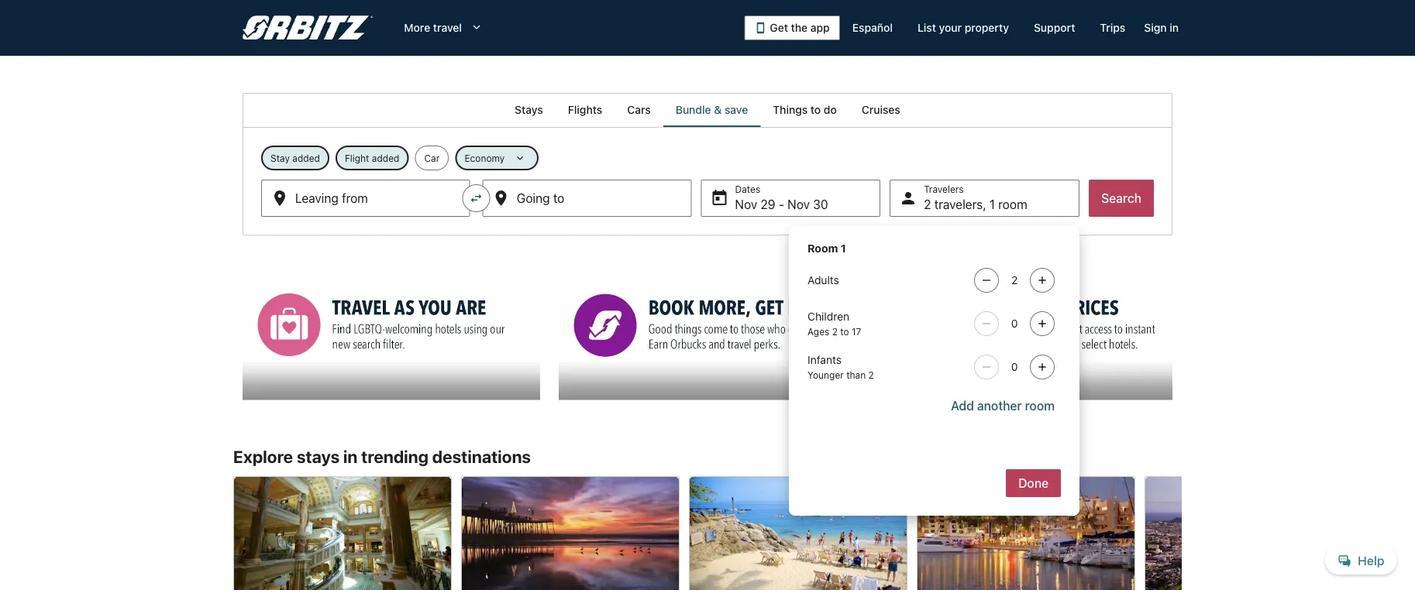 Task type: vqa. For each thing, say whether or not it's contained in the screenshot.
Nov 29 corresponding to Flight 2
no



Task type: describe. For each thing, give the bounding box(es) containing it.
travel
[[433, 21, 462, 34]]

2 inside children ages 2 to 17
[[832, 326, 838, 337]]

bundle & save link
[[663, 93, 761, 127]]

cars
[[627, 103, 651, 116]]

in inside 'dropdown button'
[[1170, 21, 1179, 34]]

travelers,
[[935, 197, 987, 212]]

flight
[[345, 153, 369, 164]]

the
[[791, 21, 808, 34]]

nov 29 - nov 30
[[735, 197, 828, 212]]

things to do link
[[761, 93, 849, 127]]

trips
[[1100, 21, 1126, 34]]

get the app link
[[745, 16, 840, 40]]

infants younger than 2
[[808, 354, 874, 381]]

stays link
[[502, 93, 556, 127]]

sign in button
[[1138, 14, 1185, 42]]

1 inside dropdown button
[[990, 197, 995, 212]]

room 1
[[808, 242, 846, 255]]

your
[[939, 21, 962, 34]]

children
[[808, 310, 850, 323]]

done
[[1019, 476, 1049, 491]]

support link
[[1022, 14, 1088, 42]]

property
[[965, 21, 1009, 34]]

list
[[918, 21, 936, 34]]

in inside main content
[[343, 447, 358, 467]]

add another room
[[951, 399, 1055, 414]]

added for stay added
[[292, 153, 320, 164]]

infants
[[808, 354, 842, 367]]

done button
[[1006, 470, 1061, 498]]

2 nov from the left
[[788, 197, 810, 212]]

explore stays in trending destinations
[[233, 447, 531, 467]]

stay added
[[271, 153, 320, 164]]

than
[[847, 370, 866, 381]]

0 horizontal spatial 1
[[841, 242, 846, 255]]

17
[[852, 326, 862, 337]]

flights link
[[556, 93, 615, 127]]

cruises
[[862, 103, 901, 116]]

flight added
[[345, 153, 400, 164]]

puerto vallarta showing a beach, general coastal views and kayaking or canoeing image
[[689, 476, 908, 591]]

español
[[853, 21, 893, 34]]

trending
[[361, 447, 429, 467]]

show previous card image
[[224, 554, 243, 573]]

children ages 2 to 17
[[808, 310, 862, 337]]

-
[[779, 197, 785, 212]]

explore
[[233, 447, 293, 467]]

added for flight added
[[372, 153, 400, 164]]

29
[[761, 197, 776, 212]]

las vegas featuring interior views image
[[233, 476, 452, 591]]

stays
[[515, 103, 543, 116]]

1 nov from the left
[[735, 197, 758, 212]]

more
[[404, 21, 430, 34]]

sign
[[1144, 21, 1167, 34]]

economy button
[[455, 146, 539, 171]]

orbitz logo image
[[243, 16, 373, 40]]

search button
[[1089, 180, 1154, 217]]

get
[[770, 21, 788, 34]]

app
[[811, 21, 830, 34]]



Task type: locate. For each thing, give the bounding box(es) containing it.
younger
[[808, 370, 844, 381]]

1 horizontal spatial in
[[1170, 21, 1179, 34]]

destinations
[[432, 447, 531, 467]]

1 horizontal spatial nov
[[788, 197, 810, 212]]

1 horizontal spatial to
[[841, 326, 849, 337]]

car
[[424, 153, 440, 164]]

2 left 'travelers,'
[[924, 197, 931, 212]]

1 right room
[[841, 242, 846, 255]]

show next card image
[[1173, 554, 1191, 573]]

0 vertical spatial to
[[811, 103, 821, 116]]

tab list inside explore stays in trending destinations main content
[[243, 93, 1173, 127]]

nov
[[735, 197, 758, 212], [788, 197, 810, 212]]

1 vertical spatial in
[[343, 447, 358, 467]]

0 horizontal spatial to
[[811, 103, 821, 116]]

to left do in the right of the page
[[811, 103, 821, 116]]

0 horizontal spatial in
[[343, 447, 358, 467]]

1 horizontal spatial 1
[[990, 197, 995, 212]]

room right another
[[1025, 399, 1055, 414]]

swap origin and destination values image
[[470, 191, 484, 205]]

cars link
[[615, 93, 663, 127]]

room inside dropdown button
[[999, 197, 1028, 212]]

trips link
[[1088, 14, 1138, 42]]

support
[[1034, 21, 1076, 34]]

adults
[[808, 274, 839, 287]]

nov 29 - nov 30 button
[[701, 180, 881, 217]]

1
[[990, 197, 995, 212], [841, 242, 846, 255]]

added right stay
[[292, 153, 320, 164]]

marina cabo san lucas which includes a marina, a coastal town and night scenes image
[[917, 476, 1136, 591]]

2 travelers, 1 room button
[[890, 180, 1080, 217]]

2 added from the left
[[372, 153, 400, 164]]

list your property link
[[905, 14, 1022, 42]]

things
[[773, 103, 808, 116]]

0 vertical spatial room
[[999, 197, 1028, 212]]

get the app
[[770, 21, 830, 34]]

nov left 29
[[735, 197, 758, 212]]

more travel
[[404, 21, 462, 34]]

room
[[808, 242, 838, 255]]

2 right than
[[869, 370, 874, 381]]

2 vertical spatial 2
[[869, 370, 874, 381]]

room
[[999, 197, 1028, 212], [1025, 399, 1055, 414]]

to inside children ages 2 to 17
[[841, 326, 849, 337]]

nov right "-"
[[788, 197, 810, 212]]

stay
[[271, 153, 290, 164]]

save
[[725, 103, 748, 116]]

30
[[813, 197, 828, 212]]

to
[[811, 103, 821, 116], [841, 326, 849, 337]]

to inside tab list
[[811, 103, 821, 116]]

2 inside infants younger than 2
[[869, 370, 874, 381]]

1 vertical spatial 2
[[832, 326, 838, 337]]

2
[[924, 197, 931, 212], [832, 326, 838, 337], [869, 370, 874, 381]]

add another room button
[[945, 392, 1061, 420]]

1 vertical spatial room
[[1025, 399, 1055, 414]]

room right 'travelers,'
[[999, 197, 1028, 212]]

&
[[714, 103, 722, 116]]

0 vertical spatial 1
[[990, 197, 995, 212]]

search
[[1102, 191, 1142, 206]]

2 horizontal spatial 2
[[924, 197, 931, 212]]

0 horizontal spatial 2
[[832, 326, 838, 337]]

2 travelers, 1 room
[[924, 197, 1028, 212]]

0 vertical spatial 2
[[924, 197, 931, 212]]

español button
[[840, 14, 905, 42]]

0 horizontal spatial nov
[[735, 197, 758, 212]]

in right stays
[[343, 447, 358, 467]]

0 horizontal spatial added
[[292, 153, 320, 164]]

2 down children
[[832, 326, 838, 337]]

tab list
[[243, 93, 1173, 127]]

in
[[1170, 21, 1179, 34], [343, 447, 358, 467]]

tab list containing stays
[[243, 93, 1173, 127]]

1 right 'travelers,'
[[990, 197, 995, 212]]

in right sign
[[1170, 21, 1179, 34]]

things to do
[[773, 103, 837, 116]]

do
[[824, 103, 837, 116]]

1 horizontal spatial added
[[372, 153, 400, 164]]

room inside button
[[1025, 399, 1055, 414]]

1 added from the left
[[292, 153, 320, 164]]

1 vertical spatial to
[[841, 326, 849, 337]]

1 horizontal spatial 2
[[869, 370, 874, 381]]

1 vertical spatial 1
[[841, 242, 846, 255]]

bundle
[[676, 103, 711, 116]]

added
[[292, 153, 320, 164], [372, 153, 400, 164]]

economy
[[465, 153, 505, 164]]

0 vertical spatial in
[[1170, 21, 1179, 34]]

flights
[[568, 103, 603, 116]]

sign in
[[1144, 21, 1179, 34]]

list your property
[[918, 21, 1009, 34]]

pismo beach featuring a sunset, views and tropical scenes image
[[461, 476, 680, 591]]

more travel button
[[392, 14, 496, 42]]

to left 17
[[841, 326, 849, 337]]

2 inside dropdown button
[[924, 197, 931, 212]]

another
[[978, 399, 1022, 414]]

bundle & save
[[676, 103, 748, 116]]

ages
[[808, 326, 830, 337]]

explore stays in trending destinations main content
[[0, 93, 1416, 591]]

add
[[951, 399, 974, 414]]

stays
[[297, 447, 340, 467]]

download the app button image
[[755, 22, 767, 34]]

added right flight
[[372, 153, 400, 164]]

cruises link
[[849, 93, 913, 127]]



